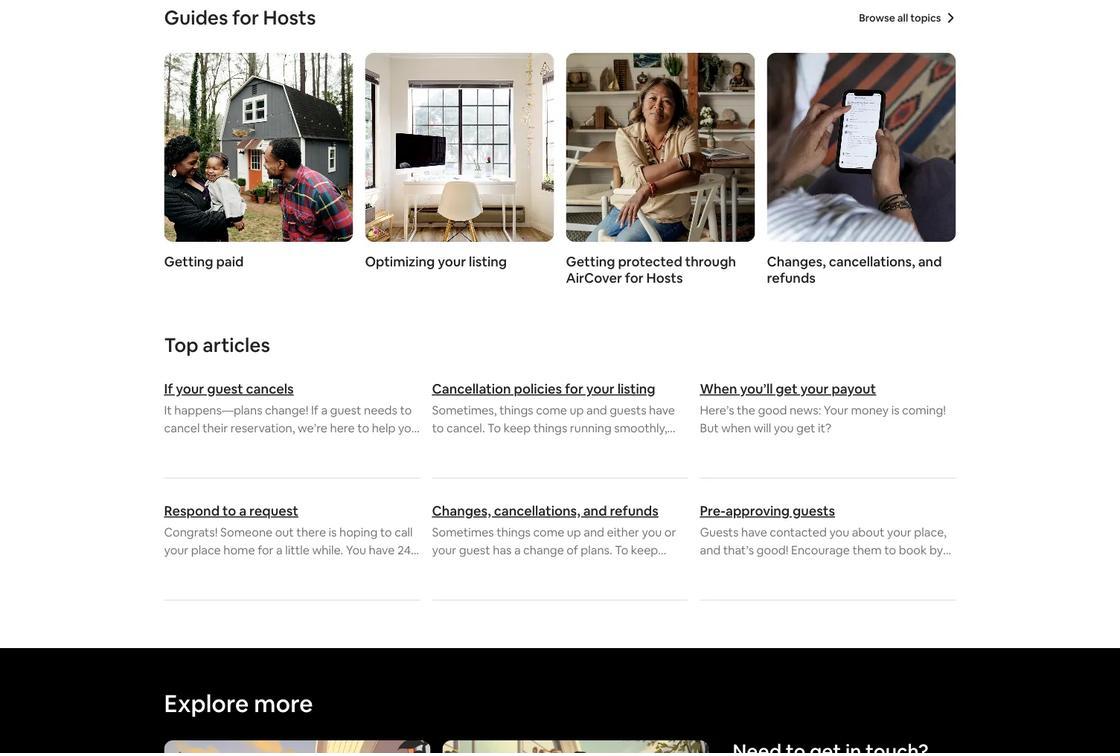 Task type: describe. For each thing, give the bounding box(es) containing it.
cancellation policies for your listing sometimes, things come up and guests have to cancel. to keep things running smoothly, you can choose a cancellation policy for each of your …
[[432, 381, 678, 471]]

quick
[[200, 438, 229, 454]]

cancels
[[246, 381, 294, 398]]

listing inside 'link'
[[469, 253, 507, 271]]

optimizing
[[365, 253, 435, 271]]

news:
[[790, 403, 822, 418]]

for inside the respond to a request congrats! someone out there is hoping to call your place home for a little while. you have 24 hours to act on requests before they expire, s…
[[258, 543, 274, 558]]

plans.
[[581, 543, 613, 558]]

respond to a request congrats! someone out there is hoping to call your place home for a little while. you have 24 hours to act on requests before they expire, s…
[[164, 503, 419, 576]]

guest inside changes, cancellations, and refunds sometimes things come up and either you or your guest has a change of plans. to keep things running smoothly, here's helpful info on how to …
[[459, 543, 491, 558]]

you inside pre-approving guests guests have contacted you about your place, and that's good! encourage them to book by sending a pre-approval. they'll have 24 hours to conf…
[[830, 525, 850, 540]]

they'll
[[831, 560, 866, 576]]

1 vertical spatial get
[[797, 420, 816, 436]]

to inside changes, cancellations, and refunds sometimes things come up and either you or your guest has a change of plans. to keep things running smoothly, here's helpful info on how to …
[[615, 543, 629, 558]]

getting paid link
[[164, 53, 353, 271]]

guests
[[700, 525, 739, 540]]

cancel
[[164, 420, 200, 436]]

you inside cancellation policies for your listing sometimes, things come up and guests have to cancel. to keep things running smoothly, you can choose a cancellation policy for each of your …
[[432, 438, 452, 454]]

refunds for changes, cancellations, and refunds sometimes things come up and either you or your guest has a change of plans. to keep things running smoothly, here's helpful info on how to …
[[610, 503, 659, 520]]

cancellation policies for your listing link
[[432, 381, 689, 398]]

up inside changes, cancellations, and refunds sometimes things come up and either you or your guest has a change of plans. to keep things running smoothly, here's helpful info on how to …
[[567, 525, 582, 540]]

or
[[665, 525, 677, 540]]

expire,
[[366, 560, 403, 576]]

your inside when you'll get your payout here's the good news: your money is coming! but when will you get it?
[[801, 381, 829, 398]]

top articles
[[164, 333, 270, 358]]

… inside changes, cancellations, and refunds sometimes things come up and either you or your guest has a change of plans. to keep things running smoothly, here's helpful info on how to …
[[473, 578, 481, 594]]

to up someone
[[223, 503, 236, 520]]

your inside changes, cancellations, and refunds sometimes things come up and either you or your guest has a change of plans. to keep things running smoothly, here's helpful info on how to …
[[432, 543, 457, 558]]

getting paid
[[164, 253, 244, 271]]

with
[[164, 438, 188, 454]]

when you'll get your payout link
[[700, 381, 957, 398]]

changes, cancellations, and refunds sometimes things come up and either you or your guest has a change of plans. to keep things running smoothly, here's helpful info on how to …
[[432, 503, 681, 594]]

on inside the respond to a request congrats! someone out there is hoping to call your place home for a little while. you have 24 hours to act on requests before they expire, s…
[[232, 560, 246, 576]]

a inside cancellation policies for your listing sometimes, things come up and guests have to cancel. to keep things running smoothly, you can choose a cancellation policy for each of your …
[[520, 438, 526, 454]]

someone
[[220, 525, 273, 540]]

call
[[395, 525, 413, 540]]

conf…
[[715, 578, 747, 594]]

pre-
[[755, 560, 778, 576]]

policy
[[598, 438, 630, 454]]

can
[[455, 438, 475, 454]]

cancellation
[[529, 438, 595, 454]]

browse all topics
[[860, 11, 942, 25]]

their
[[203, 420, 228, 436]]

a inside pre-approving guests guests have contacted you about your place, and that's good! encourage them to book by sending a pre-approval. they'll have 24 hours to conf…
[[746, 560, 753, 576]]

getting protected through aircover for hosts
[[566, 253, 737, 287]]

changes, for changes, cancellations, and refunds
[[767, 253, 827, 271]]

optimizing your listing
[[365, 253, 507, 271]]

the
[[737, 403, 756, 418]]

info
[[644, 560, 665, 576]]

hoping
[[340, 525, 378, 540]]

explore more
[[164, 688, 313, 719]]

browse
[[860, 11, 896, 25]]

0 vertical spatial changes, cancellations, and refunds link
[[767, 53, 957, 287]]

payout
[[832, 381, 877, 398]]

is inside the respond to a request congrats! someone out there is hoping to call your place home for a little while. you have 24 hours to act on requests before they expire, s…
[[329, 525, 337, 540]]

your
[[824, 403, 849, 418]]

them
[[853, 543, 882, 558]]

your up policy
[[587, 381, 615, 398]]

pre-approving guests link
[[700, 503, 957, 521]]

to left book in the right of the page
[[885, 543, 897, 558]]

top
[[164, 333, 199, 358]]

it?
[[819, 420, 832, 436]]

to right needs on the left
[[400, 403, 412, 418]]

cancellations, for changes, cancellations, and refunds sometimes things come up and either you or your guest has a change of plans. to keep things running smoothly, here's helpful info on how to …
[[494, 503, 581, 520]]

your inside pre-approving guests guests have contacted you about your place, and that's good! encourage them to book by sending a pre-approval. they'll have 24 hours to conf…
[[888, 525, 912, 540]]

sending
[[700, 560, 744, 576]]

guests inside pre-approving guests guests have contacted you about your place, and that's good! encourage them to book by sending a pre-approval. they'll have 24 hours to conf…
[[793, 503, 836, 520]]

is inside when you'll get your payout here's the good news: your money is coming! but when will you get it?
[[892, 403, 900, 418]]

things up the has
[[497, 525, 531, 540]]

you
[[346, 543, 366, 558]]

paid
[[216, 253, 244, 271]]

have inside cancellation policies for your listing sometimes, things come up and guests have to cancel. to keep things running smoothly, you can choose a cancellation policy for each of your …
[[650, 403, 676, 418]]

running inside changes, cancellations, and refunds sometimes things come up and either you or your guest has a change of plans. to keep things running smoothly, here's helpful info on how to …
[[469, 560, 511, 576]]

out
[[275, 525, 294, 540]]

here's
[[569, 560, 601, 576]]

have down them
[[869, 560, 895, 576]]

come inside cancellation policies for your listing sometimes, things come up and guests have to cancel. to keep things running smoothly, you can choose a cancellation policy for each of your …
[[536, 403, 568, 418]]

have inside the respond to a request congrats! someone out there is hoping to call your place home for a little while. you have 24 hours to act on requests before they expire, s…
[[369, 543, 395, 558]]

requests
[[249, 560, 297, 576]]

more
[[254, 688, 313, 719]]

good!
[[757, 543, 789, 558]]

a person looking at the airbnb app on their cell phone. image
[[767, 53, 957, 242]]

congrats!
[[164, 525, 218, 540]]

change
[[524, 543, 564, 558]]

needs
[[364, 403, 398, 418]]

before
[[300, 560, 336, 576]]

changes, for changes, cancellations, and refunds sometimes things come up and either you or your guest has a change of plans. to keep things running smoothly, here's helpful info on how to …
[[432, 503, 491, 520]]

hours inside pre-approving guests guests have contacted you about your place, and that's good! encourage them to book by sending a pre-approval. they'll have 24 hours to conf…
[[914, 560, 944, 576]]

a up we're
[[321, 403, 328, 418]]

either
[[607, 525, 640, 540]]

we're
[[298, 420, 328, 436]]

help
[[372, 420, 396, 436]]

sometimes
[[432, 525, 494, 540]]

your inside the respond to a request congrats! someone out there is hoping to call your place home for a little while. you have 24 hours to act on requests before they expire, s…
[[164, 543, 189, 558]]

to inside cancellation policies for your listing sometimes, things come up and guests have to cancel. to keep things running smoothly, you can choose a cancellation policy for each of your …
[[432, 420, 444, 436]]

for right guides
[[232, 5, 259, 30]]

to down sending
[[700, 578, 712, 594]]

24 inside pre-approving guests guests have contacted you about your place, and that's good! encourage them to book by sending a pre-approval. they'll have 24 hours to conf…
[[898, 560, 911, 576]]

change!
[[265, 403, 309, 418]]

cancel.
[[447, 420, 485, 436]]

of inside changes, cancellations, and refunds sometimes things come up and either you or your guest has a change of plans. to keep things running smoothly, here's helpful info on how to …
[[567, 543, 579, 558]]

1 vertical spatial changes, cancellations, and refunds link
[[432, 503, 689, 521]]

guides
[[164, 5, 228, 30]]

you'll
[[741, 381, 773, 398]]

guides for hosts
[[164, 5, 316, 30]]

getting for getting paid
[[164, 253, 213, 271]]

choose
[[477, 438, 517, 454]]

policies
[[514, 381, 562, 398]]

rebound.
[[232, 438, 281, 454]]

a desk with a chair and a large computer monitor in a room with three windows. image
[[365, 53, 554, 242]]

getting for getting protected through aircover for hosts
[[566, 253, 616, 271]]

money
[[852, 403, 889, 418]]

articles
[[203, 333, 270, 358]]

and inside cancellation policies for your listing sometimes, things come up and guests have to cancel. to keep things running smoothly, you can choose a cancellation policy for each of your …
[[587, 403, 608, 418]]



Task type: locate. For each thing, give the bounding box(es) containing it.
request
[[250, 503, 299, 520]]

to left call
[[380, 525, 392, 540]]

you down the pre-approving guests link
[[830, 525, 850, 540]]

good
[[758, 403, 788, 418]]

to right the how
[[458, 578, 470, 594]]

relaxed airbnb host sitting at a dining room table with plants, art, and books displayed on the shelves behind her. image
[[566, 53, 756, 242]]

to left cancel.
[[432, 420, 444, 436]]

1 horizontal spatial guest
[[330, 403, 362, 418]]

guests
[[610, 403, 647, 418], [793, 503, 836, 520]]

a right the has
[[515, 543, 521, 558]]

1 vertical spatial guests
[[793, 503, 836, 520]]

if your guest cancels it happens—plans change! if a guest needs to cancel their reservation, we're here to help you with a quick rebound.
[[164, 381, 418, 454]]

all
[[898, 11, 909, 25]]

up
[[570, 403, 584, 418], [567, 525, 582, 540]]

24 inside the respond to a request congrats! someone out there is hoping to call your place home for a little while. you have 24 hours to act on requests before they expire, s…
[[398, 543, 411, 558]]

your up news:
[[801, 381, 829, 398]]

0 vertical spatial guests
[[610, 403, 647, 418]]

have up each
[[650, 403, 676, 418]]

have up "expire,"
[[369, 543, 395, 558]]

s…
[[406, 560, 419, 576]]

coming!
[[903, 403, 947, 418]]

have
[[650, 403, 676, 418], [742, 525, 768, 540], [369, 543, 395, 558], [869, 560, 895, 576]]

optimizing your listing link
[[365, 53, 554, 271]]

encourage
[[792, 543, 850, 558]]

you
[[398, 420, 418, 436], [774, 420, 794, 436], [432, 438, 452, 454], [642, 525, 662, 540], [830, 525, 850, 540]]

of inside cancellation policies for your listing sometimes, things come up and guests have to cancel. to keep things running smoothly, you can choose a cancellation policy for each of your …
[[432, 456, 444, 471]]

1 vertical spatial 24
[[898, 560, 911, 576]]

approving
[[726, 503, 790, 520]]

0 horizontal spatial is
[[329, 525, 337, 540]]

0 horizontal spatial 24
[[398, 543, 411, 558]]

0 vertical spatial of
[[432, 456, 444, 471]]

1 horizontal spatial hosts
[[647, 270, 683, 287]]

and inside changes, cancellations, and refunds
[[919, 253, 943, 271]]

guest up here
[[330, 403, 362, 418]]

1 horizontal spatial if
[[311, 403, 319, 418]]

to inside changes, cancellations, and refunds sometimes things come up and either you or your guest has a change of plans. to keep things running smoothly, here's helpful info on how to …
[[458, 578, 470, 594]]

1 vertical spatial cancellations,
[[494, 503, 581, 520]]

keep inside changes, cancellations, and refunds sometimes things come up and either you or your guest has a change of plans. to keep things running smoothly, here's helpful info on how to …
[[631, 543, 659, 558]]

and
[[919, 253, 943, 271], [587, 403, 608, 418], [584, 503, 607, 520], [584, 525, 605, 540], [700, 543, 721, 558]]

hosts
[[263, 5, 316, 30], [647, 270, 683, 287]]

each
[[651, 438, 678, 454]]

1 vertical spatial up
[[567, 525, 582, 540]]

0 horizontal spatial hosts
[[263, 5, 316, 30]]

to
[[488, 420, 501, 436], [615, 543, 629, 558]]

is right money
[[892, 403, 900, 418]]

smoothly,
[[615, 420, 668, 436], [513, 560, 566, 576]]

you inside if your guest cancels it happens—plans change! if a guest needs to cancel their reservation, we're here to help you with a quick rebound.
[[398, 420, 418, 436]]

hours inside the respond to a request congrats! someone out there is hoping to call your place home for a little while. you have 24 hours to act on requests before they expire, s…
[[164, 560, 195, 576]]

keep inside cancellation policies for your listing sometimes, things come up and guests have to cancel. to keep things running smoothly, you can choose a cancellation policy for each of your …
[[504, 420, 531, 436]]

for left each
[[633, 438, 649, 454]]

here
[[330, 420, 355, 436]]

when
[[722, 420, 752, 436]]

2 getting from the left
[[566, 253, 616, 271]]

cancellations, inside changes, cancellations, and refunds
[[829, 253, 916, 271]]

getting inside getting protected through aircover for hosts
[[566, 253, 616, 271]]

your up book in the right of the page
[[888, 525, 912, 540]]

1 horizontal spatial changes, cancellations, and refunds link
[[767, 53, 957, 287]]

get up good
[[776, 381, 798, 398]]

0 vertical spatial is
[[892, 403, 900, 418]]

2 hours from the left
[[914, 560, 944, 576]]

0 horizontal spatial keep
[[504, 420, 531, 436]]

1 horizontal spatial on
[[667, 560, 681, 576]]

about
[[853, 525, 885, 540]]

changes, cancellations, and refunds
[[767, 253, 943, 287]]

1 horizontal spatial smoothly,
[[615, 420, 668, 436]]

1 horizontal spatial 24
[[898, 560, 911, 576]]

things up cancellation
[[534, 420, 568, 436]]

when
[[700, 381, 738, 398]]

you inside changes, cancellations, and refunds sometimes things come up and either you or your guest has a change of plans. to keep things running smoothly, here's helpful info on how to …
[[642, 525, 662, 540]]

for right policies
[[565, 381, 584, 398]]

0 vertical spatial changes,
[[767, 253, 827, 271]]

listing inside cancellation policies for your listing sometimes, things come up and guests have to cancel. to keep things running smoothly, you can choose a cancellation policy for each of your …
[[618, 381, 656, 398]]

a up someone
[[239, 503, 247, 520]]

changes, cancellations, and refunds link
[[767, 53, 957, 287], [432, 503, 689, 521]]

come up change on the bottom
[[534, 525, 565, 540]]

1 horizontal spatial of
[[567, 543, 579, 558]]

0 vertical spatial get
[[776, 381, 798, 398]]

1 vertical spatial come
[[534, 525, 565, 540]]

your down 'sometimes'
[[432, 543, 457, 558]]

0 vertical spatial keep
[[504, 420, 531, 436]]

on right info
[[667, 560, 681, 576]]

contacted
[[770, 525, 827, 540]]

1 vertical spatial changes,
[[432, 503, 491, 520]]

0 vertical spatial hosts
[[263, 5, 316, 30]]

you left the or
[[642, 525, 662, 540]]

is up while.
[[329, 525, 337, 540]]

1 vertical spatial hosts
[[647, 270, 683, 287]]

reservation,
[[231, 420, 295, 436]]

changes, inside changes, cancellations, and refunds sometimes things come up and either you or your guest has a change of plans. to keep things running smoothly, here's helpful info on how to …
[[432, 503, 491, 520]]

0 horizontal spatial guests
[[610, 403, 647, 418]]

hours down place
[[164, 560, 195, 576]]

refunds inside changes, cancellations, and refunds sometimes things come up and either you or your guest has a change of plans. to keep things running smoothly, here's helpful info on how to …
[[610, 503, 659, 520]]

0 horizontal spatial refunds
[[610, 503, 659, 520]]

it
[[164, 403, 172, 418]]

how
[[432, 578, 456, 594]]

1 vertical spatial listing
[[618, 381, 656, 398]]

pre-approving guests guests have contacted you about your place, and that's good! encourage them to book by sending a pre-approval. they'll have 24 hours to conf…
[[700, 503, 947, 594]]

smoothly, inside cancellation policies for your listing sometimes, things come up and guests have to cancel. to keep things running smoothly, you can choose a cancellation policy for each of your …
[[615, 420, 668, 436]]

running inside cancellation policies for your listing sometimes, things come up and guests have to cancel. to keep things running smoothly, you can choose a cancellation policy for each of your …
[[570, 420, 612, 436]]

browse all topics link
[[860, 11, 957, 25]]

pre-
[[700, 503, 726, 520]]

up up plans.
[[567, 525, 582, 540]]

come inside changes, cancellations, and refunds sometimes things come up and either you or your guest has a change of plans. to keep things running smoothly, here's helpful info on how to …
[[534, 525, 565, 540]]

act
[[212, 560, 230, 576]]

through
[[686, 253, 737, 271]]

0 vertical spatial cancellations,
[[829, 253, 916, 271]]

topics
[[911, 11, 942, 25]]

up down cancellation policies for your listing link
[[570, 403, 584, 418]]

… right the how
[[473, 578, 481, 594]]

1 on from the left
[[232, 560, 246, 576]]

0 horizontal spatial hours
[[164, 560, 195, 576]]

getting
[[164, 253, 213, 271], [566, 253, 616, 271]]

get
[[776, 381, 798, 398], [797, 420, 816, 436]]

hours down by
[[914, 560, 944, 576]]

happens—plans
[[175, 403, 263, 418]]

will
[[754, 420, 772, 436]]

to left help
[[358, 420, 370, 436]]

for right aircover
[[625, 270, 644, 287]]

0 vertical spatial …
[[473, 456, 482, 471]]

while.
[[312, 543, 344, 558]]

listing
[[469, 253, 507, 271], [618, 381, 656, 398]]

0 vertical spatial smoothly,
[[615, 420, 668, 436]]

explore
[[164, 688, 249, 719]]

0 vertical spatial if
[[164, 381, 173, 398]]

0 horizontal spatial guest
[[207, 381, 243, 398]]

1 vertical spatial if
[[311, 403, 319, 418]]

your down can
[[446, 456, 471, 471]]

they
[[339, 560, 364, 576]]

24 down book in the right of the page
[[898, 560, 911, 576]]

1 horizontal spatial refunds
[[767, 270, 816, 287]]

up inside cancellation policies for your listing sometimes, things come up and guests have to cancel. to keep things running smoothly, you can choose a cancellation policy for each of your …
[[570, 403, 584, 418]]

your down congrats!
[[164, 543, 189, 558]]

changes,
[[767, 253, 827, 271], [432, 503, 491, 520]]

there
[[297, 525, 326, 540]]

running down the has
[[469, 560, 511, 576]]

cancellations, inside changes, cancellations, and refunds sometimes things come up and either you or your guest has a change of plans. to keep things running smoothly, here's helpful info on how to …
[[494, 503, 581, 520]]

2 on from the left
[[667, 560, 681, 576]]

0 horizontal spatial smoothly,
[[513, 560, 566, 576]]

1 vertical spatial is
[[329, 525, 337, 540]]

0 vertical spatial come
[[536, 403, 568, 418]]

0 vertical spatial to
[[488, 420, 501, 436]]

get down news:
[[797, 420, 816, 436]]

1 getting from the left
[[164, 253, 213, 271]]

little
[[285, 543, 310, 558]]

to up helpful
[[615, 543, 629, 558]]

keep up info
[[631, 543, 659, 558]]

… inside cancellation policies for your listing sometimes, things come up and guests have to cancel. to keep things running smoothly, you can choose a cancellation policy for each of your …
[[473, 456, 482, 471]]

0 vertical spatial running
[[570, 420, 612, 436]]

0 horizontal spatial listing
[[469, 253, 507, 271]]

1 horizontal spatial hours
[[914, 560, 944, 576]]

protected
[[618, 253, 683, 271]]

if up it
[[164, 381, 173, 398]]

0 vertical spatial refunds
[[767, 270, 816, 287]]

of up "here's"
[[567, 543, 579, 558]]

0 horizontal spatial on
[[232, 560, 246, 576]]

for up the "requests"
[[258, 543, 274, 558]]

of down sometimes, on the bottom left
[[432, 456, 444, 471]]

if
[[164, 381, 173, 398], [311, 403, 319, 418]]

hours
[[164, 560, 195, 576], [914, 560, 944, 576]]

1 horizontal spatial guests
[[793, 503, 836, 520]]

changes, inside changes, cancellations, and refunds
[[767, 253, 827, 271]]

24
[[398, 543, 411, 558], [898, 560, 911, 576]]

getting protected through aircover for hosts link
[[566, 53, 756, 287]]

to left act
[[198, 560, 209, 576]]

guest
[[207, 381, 243, 398], [330, 403, 362, 418], [459, 543, 491, 558]]

1 hours from the left
[[164, 560, 195, 576]]

guests up contacted at the bottom right of page
[[793, 503, 836, 520]]

guests inside cancellation policies for your listing sometimes, things come up and guests have to cancel. to keep things running smoothly, you can choose a cancellation policy for each of your …
[[610, 403, 647, 418]]

that's
[[724, 543, 755, 558]]

your up happens—plans
[[176, 381, 204, 398]]

guest up happens—plans
[[207, 381, 243, 398]]

and inside pre-approving guests guests have contacted you about your place, and that's good! encourage them to book by sending a pre-approval. they'll have 24 hours to conf…
[[700, 543, 721, 558]]

things up the how
[[432, 560, 466, 576]]

smoothly, up each
[[615, 420, 668, 436]]

hosts inside getting protected through aircover for hosts
[[647, 270, 683, 287]]

a left little at the bottom
[[276, 543, 283, 558]]

0 horizontal spatial running
[[469, 560, 511, 576]]

0 horizontal spatial getting
[[164, 253, 213, 271]]

come down cancellation policies for your listing link
[[536, 403, 568, 418]]

respond to a request link
[[164, 503, 420, 521]]

a inside changes, cancellations, and refunds sometimes things come up and either you or your guest has a change of plans. to keep things running smoothly, here's helpful info on how to …
[[515, 543, 521, 558]]

1 horizontal spatial changes,
[[767, 253, 827, 271]]

your inside if your guest cancels it happens—plans change! if a guest needs to cancel their reservation, we're here to help you with a quick rebound.
[[176, 381, 204, 398]]

to up choose
[[488, 420, 501, 436]]

book
[[899, 543, 928, 558]]

helpful
[[604, 560, 641, 576]]

0 horizontal spatial of
[[432, 456, 444, 471]]

home
[[224, 543, 255, 558]]

you inside when you'll get your payout here's the good news: your money is coming! but when will you get it?
[[774, 420, 794, 436]]

to inside cancellation policies for your listing sometimes, things come up and guests have to cancel. to keep things running smoothly, you can choose a cancellation policy for each of your …
[[488, 420, 501, 436]]

keep up choose
[[504, 420, 531, 436]]

1 horizontal spatial to
[[615, 543, 629, 558]]

1 vertical spatial smoothly,
[[513, 560, 566, 576]]

0 horizontal spatial changes, cancellations, and refunds link
[[432, 503, 689, 521]]

on inside changes, cancellations, and refunds sometimes things come up and either you or your guest has a change of plans. to keep things running smoothly, here's helpful info on how to …
[[667, 560, 681, 576]]

refunds for changes, cancellations, and refunds
[[767, 270, 816, 287]]

1 vertical spatial …
[[473, 578, 481, 594]]

you down good
[[774, 420, 794, 436]]

2 vertical spatial guest
[[459, 543, 491, 558]]

place,
[[915, 525, 947, 540]]

1 vertical spatial running
[[469, 560, 511, 576]]

respond
[[164, 503, 220, 520]]

1 vertical spatial refunds
[[610, 503, 659, 520]]

when you'll get your payout here's the good news: your money is coming! but when will you get it?
[[700, 381, 947, 436]]

your inside 'link'
[[438, 253, 466, 271]]

on down home in the left of the page
[[232, 560, 246, 576]]

a right choose
[[520, 438, 526, 454]]

smoothly, inside changes, cancellations, and refunds sometimes things come up and either you or your guest has a change of plans. to keep things running smoothly, here's helpful info on how to …
[[513, 560, 566, 576]]

a right with
[[191, 438, 197, 454]]

… down can
[[473, 456, 482, 471]]

to
[[400, 403, 412, 418], [358, 420, 370, 436], [432, 420, 444, 436], [223, 503, 236, 520], [380, 525, 392, 540], [885, 543, 897, 558], [198, 560, 209, 576], [458, 578, 470, 594], [700, 578, 712, 594]]

running up policy
[[570, 420, 612, 436]]

getting left paid
[[164, 253, 213, 271]]

by
[[930, 543, 944, 558]]

you right help
[[398, 420, 418, 436]]

0 vertical spatial up
[[570, 403, 584, 418]]

1 vertical spatial guest
[[330, 403, 362, 418]]

cancellations, for changes, cancellations, and refunds
[[829, 253, 916, 271]]

two adults and a child, laughing, outside a barn-shaped house in the forest. image
[[164, 53, 353, 242]]

keep
[[504, 420, 531, 436], [631, 543, 659, 558]]

1 vertical spatial to
[[615, 543, 629, 558]]

24 down call
[[398, 543, 411, 558]]

1 horizontal spatial cancellations,
[[829, 253, 916, 271]]

0 horizontal spatial if
[[164, 381, 173, 398]]

1 horizontal spatial listing
[[618, 381, 656, 398]]

0 vertical spatial listing
[[469, 253, 507, 271]]

of
[[432, 456, 444, 471], [567, 543, 579, 558]]

2 horizontal spatial guest
[[459, 543, 491, 558]]

place
[[191, 543, 221, 558]]

guests up policy
[[610, 403, 647, 418]]

if up we're
[[311, 403, 319, 418]]

1 horizontal spatial keep
[[631, 543, 659, 558]]

if your guest cancels link
[[164, 381, 420, 398]]

0 horizontal spatial to
[[488, 420, 501, 436]]

1 vertical spatial of
[[567, 543, 579, 558]]

has
[[493, 543, 512, 558]]

sometimes,
[[432, 403, 497, 418]]

for inside getting protected through aircover for hosts
[[625, 270, 644, 287]]

0 horizontal spatial changes,
[[432, 503, 491, 520]]

a left pre-
[[746, 560, 753, 576]]

guest down 'sometimes'
[[459, 543, 491, 558]]

things down policies
[[500, 403, 534, 418]]

1 horizontal spatial is
[[892, 403, 900, 418]]

your right optimizing
[[438, 253, 466, 271]]

here's
[[700, 403, 735, 418]]

0 horizontal spatial cancellations,
[[494, 503, 581, 520]]

0 vertical spatial 24
[[398, 543, 411, 558]]

1 horizontal spatial running
[[570, 420, 612, 436]]

1 horizontal spatial getting
[[566, 253, 616, 271]]

refunds inside changes, cancellations, and refunds
[[767, 270, 816, 287]]

0 vertical spatial guest
[[207, 381, 243, 398]]

have down approving
[[742, 525, 768, 540]]

you left can
[[432, 438, 452, 454]]

smoothly, down change on the bottom
[[513, 560, 566, 576]]

but
[[700, 420, 719, 436]]

getting left protected
[[566, 253, 616, 271]]

1 vertical spatial keep
[[631, 543, 659, 558]]



Task type: vqa. For each thing, say whether or not it's contained in the screenshot.
Online
no



